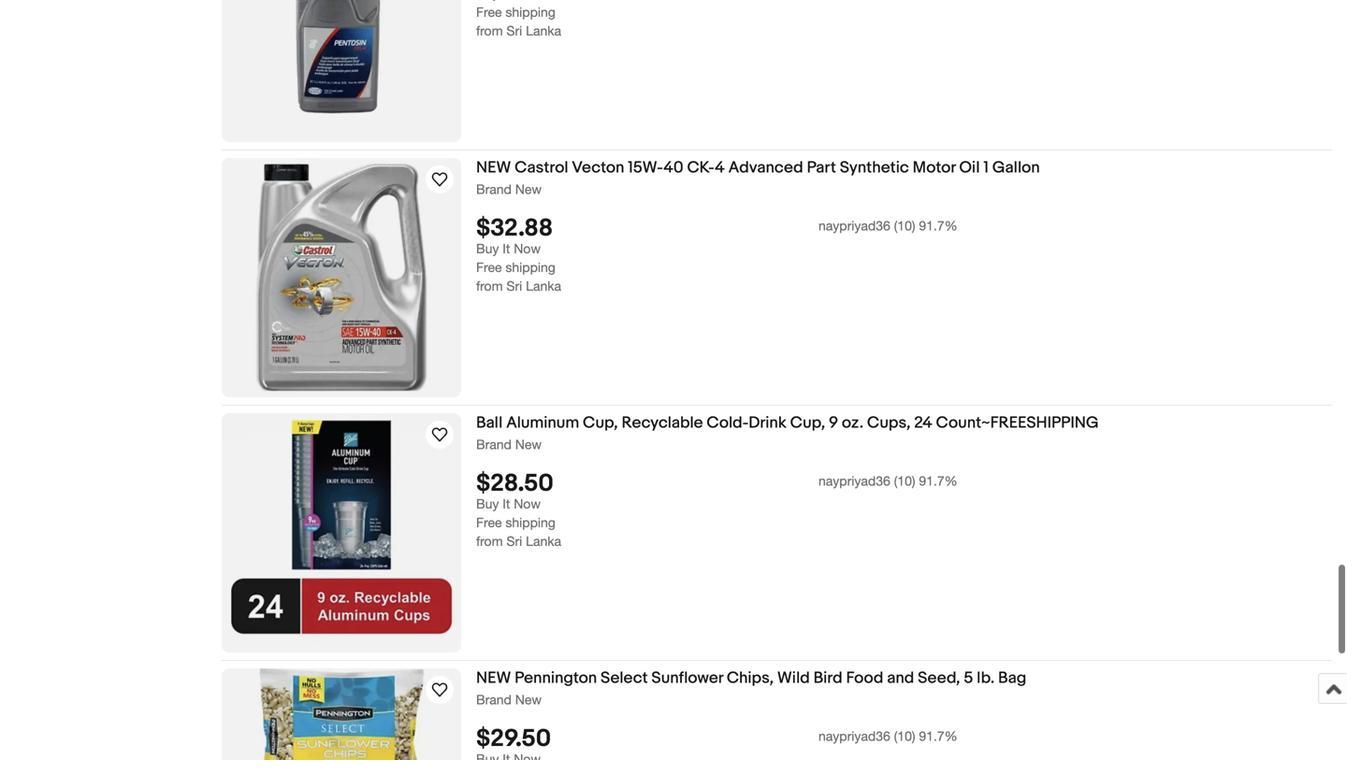Task type: describe. For each thing, give the bounding box(es) containing it.
it for $32.88
[[503, 241, 510, 257]]

new inside new castrol vecton 15w-40 ck-4 advanced part synthetic motor oil 1 gallon brand new
[[515, 182, 542, 197]]

lb.
[[977, 669, 995, 689]]

buy for $28.50
[[476, 497, 499, 512]]

new pennington select sunflower chips, wild bird food and seed, 5 lb. bag brand new
[[476, 669, 1027, 708]]

ball aluminum cup, recyclable cold-drink cup, 9 oz. cups, 24 count~freeshipping link
[[476, 414, 1333, 437]]

ball
[[476, 414, 503, 433]]

ball aluminum cup, recyclable cold-drink cup, 9 oz. cups, 24 count~freeshipping heading
[[476, 414, 1099, 433]]

ball aluminum cup, recyclable cold-drink cup, 9 oz. cups, 24 count~freeshipping brand new
[[476, 414, 1099, 453]]

40
[[664, 158, 684, 178]]

naypriyad36 (10) 91.7% buy it now free shipping from sri lanka for $32.88
[[476, 218, 958, 294]]

now for $28.50
[[514, 497, 541, 512]]

new castrol vecton 15w-40 ck-4 advanced part synthetic motor oil 1 gallon image
[[222, 158, 461, 398]]

new castrol vecton 15w-40 ck-4 advanced part synthetic motor oil 1 gallon brand new
[[476, 158, 1040, 197]]

4
[[715, 158, 725, 178]]

91.7% for $28.50
[[919, 474, 958, 489]]

bird
[[814, 669, 843, 689]]

cups,
[[867, 414, 911, 433]]

advanced
[[729, 158, 804, 178]]

from for $32.88
[[476, 279, 503, 294]]

gallon
[[993, 158, 1040, 178]]

recyclable
[[622, 414, 703, 433]]

1 cup, from the left
[[583, 414, 618, 433]]

15w-
[[628, 158, 664, 178]]

lanka for $28.50
[[526, 534, 562, 550]]

oz.
[[842, 414, 864, 433]]

sri for $28.50
[[507, 534, 522, 550]]

drink
[[749, 414, 787, 433]]

shipping inside free shipping from sri lanka
[[506, 4, 556, 20]]

synthetic
[[840, 158, 909, 178]]

food
[[847, 669, 884, 689]]

now for $32.88
[[514, 241, 541, 257]]

lanka inside free shipping from sri lanka
[[526, 23, 562, 39]]

aluminum
[[506, 414, 579, 433]]

new inside ball aluminum cup, recyclable cold-drink cup, 9 oz. cups, 24 count~freeshipping brand new
[[515, 437, 542, 453]]

lanka for $32.88
[[526, 279, 562, 294]]

new pennington select sunflower chips, wild bird food and seed, 5 lb. bag link
[[476, 669, 1333, 692]]

from for $28.50
[[476, 534, 503, 550]]

shipping for $28.50
[[506, 515, 556, 531]]

new for $29.50
[[476, 669, 511, 689]]

wild
[[778, 669, 810, 689]]

91.7% for $32.88
[[919, 218, 958, 234]]

3 naypriyad36 from the top
[[819, 729, 891, 745]]

ck-
[[687, 158, 715, 178]]

ball aluminum cup, recyclable cold-drink cup, 9 oz. cups, 24 count~freeshipping image
[[222, 414, 461, 653]]

naypriyad36 (10) 91.7%
[[819, 729, 958, 745]]

seed,
[[918, 669, 961, 689]]

count~freeshipping
[[936, 414, 1099, 433]]

new for $32.88
[[476, 158, 511, 178]]



Task type: locate. For each thing, give the bounding box(es) containing it.
1 vertical spatial sri
[[507, 279, 522, 294]]

and
[[887, 669, 915, 689]]

1 new from the top
[[515, 182, 542, 197]]

5
[[964, 669, 974, 689]]

1 naypriyad36 (10) 91.7% buy it now free shipping from sri lanka from the top
[[476, 218, 958, 294]]

0 vertical spatial naypriyad36 (10) 91.7% buy it now free shipping from sri lanka
[[476, 218, 958, 294]]

cold-
[[707, 414, 749, 433]]

free for $32.88
[[476, 260, 502, 275]]

it
[[503, 241, 510, 257], [503, 497, 510, 512]]

2 now from the top
[[514, 497, 541, 512]]

buy
[[476, 241, 499, 257], [476, 497, 499, 512]]

sri
[[507, 23, 522, 39], [507, 279, 522, 294], [507, 534, 522, 550]]

sri inside free shipping from sri lanka
[[507, 23, 522, 39]]

2 naypriyad36 (10) 91.7% buy it now free shipping from sri lanka from the top
[[476, 474, 958, 550]]

free inside free shipping from sri lanka
[[476, 4, 502, 20]]

brand inside new castrol vecton 15w-40 ck-4 advanced part synthetic motor oil 1 gallon brand new
[[476, 182, 512, 197]]

91.7%
[[919, 218, 958, 234], [919, 474, 958, 489], [919, 729, 958, 745]]

from
[[476, 23, 503, 39], [476, 279, 503, 294], [476, 534, 503, 550]]

naypriyad36 for $28.50
[[819, 474, 891, 489]]

(10) down ball aluminum cup, recyclable cold-drink cup, 9 oz. cups, 24 count~freeshipping link
[[894, 474, 916, 489]]

pennington
[[515, 669, 597, 689]]

24
[[915, 414, 933, 433]]

new castrol vecton 15w-40 ck-4 advanced part synthetic motor oil 1 gallon link
[[476, 158, 1333, 181]]

2 new from the top
[[476, 669, 511, 689]]

3 91.7% from the top
[[919, 729, 958, 745]]

brand inside ball aluminum cup, recyclable cold-drink cup, 9 oz. cups, 24 count~freeshipping brand new
[[476, 437, 512, 453]]

1 vertical spatial free
[[476, 260, 502, 275]]

free shipping from sri lanka
[[476, 4, 562, 39]]

it for $28.50
[[503, 497, 510, 512]]

1 buy from the top
[[476, 241, 499, 257]]

naypriyad36
[[819, 218, 891, 234], [819, 474, 891, 489], [819, 729, 891, 745]]

shipping
[[506, 4, 556, 20], [506, 260, 556, 275], [506, 515, 556, 531]]

0 vertical spatial from
[[476, 23, 503, 39]]

2 brand from the top
[[476, 437, 512, 453]]

(10) down new castrol vecton 15w-40 ck-4 advanced part synthetic motor oil 1 gallon "link"
[[894, 218, 916, 234]]

0 vertical spatial lanka
[[526, 23, 562, 39]]

1 new from the top
[[476, 158, 511, 178]]

(10) for $28.50
[[894, 474, 916, 489]]

watch new castrol vecton 15w-40 ck-4 advanced part synthetic motor oil 1 gallon image
[[429, 168, 451, 191]]

new inside new castrol vecton 15w-40 ck-4 advanced part synthetic motor oil 1 gallon brand new
[[476, 158, 511, 178]]

new pennington select sunflower chips, wild bird food and seed, 5 lb. bag image
[[222, 669, 461, 761]]

cup, left 9
[[790, 414, 826, 433]]

naypriyad36 for $32.88
[[819, 218, 891, 234]]

lanka
[[526, 23, 562, 39], [526, 279, 562, 294], [526, 534, 562, 550]]

1 horizontal spatial cup,
[[790, 414, 826, 433]]

watch new pennington select sunflower chips, wild bird food and seed, 5 lb. bag image
[[429, 679, 451, 702]]

1 vertical spatial (10)
[[894, 474, 916, 489]]

sunflower
[[652, 669, 723, 689]]

buy for $32.88
[[476, 241, 499, 257]]

1 vertical spatial naypriyad36
[[819, 474, 891, 489]]

0 vertical spatial now
[[514, 241, 541, 257]]

1 (10) from the top
[[894, 218, 916, 234]]

now down aluminum
[[514, 497, 541, 512]]

1 91.7% from the top
[[919, 218, 958, 234]]

0 vertical spatial new
[[515, 182, 542, 197]]

naypriyad36 (10) 91.7% buy it now free shipping from sri lanka down cold-
[[476, 474, 958, 550]]

1 vertical spatial brand
[[476, 437, 512, 453]]

bag
[[999, 669, 1027, 689]]

brand inside the new pennington select sunflower chips, wild bird food and seed, 5 lb. bag brand new
[[476, 693, 512, 708]]

1 it from the top
[[503, 241, 510, 257]]

cup,
[[583, 414, 618, 433], [790, 414, 826, 433]]

$32.88
[[476, 215, 553, 244]]

brand up the $29.50
[[476, 693, 512, 708]]

new down aluminum
[[515, 437, 542, 453]]

2 from from the top
[[476, 279, 503, 294]]

1
[[984, 158, 989, 178]]

1 vertical spatial buy
[[476, 497, 499, 512]]

2 vertical spatial free
[[476, 515, 502, 531]]

1 vertical spatial 91.7%
[[919, 474, 958, 489]]

part
[[807, 158, 837, 178]]

0 vertical spatial naypriyad36
[[819, 218, 891, 234]]

new down pennington
[[515, 693, 542, 708]]

(10) down new pennington select sunflower chips, wild bird food and seed, 5 lb. bag link
[[894, 729, 916, 745]]

3 new from the top
[[515, 693, 542, 708]]

3 from from the top
[[476, 534, 503, 550]]

brand
[[476, 182, 512, 197], [476, 437, 512, 453], [476, 693, 512, 708]]

2 buy from the top
[[476, 497, 499, 512]]

(10) for $32.88
[[894, 218, 916, 234]]

1 vertical spatial new
[[476, 669, 511, 689]]

1 sri from the top
[[507, 23, 522, 39]]

9
[[829, 414, 839, 433]]

2 naypriyad36 from the top
[[819, 474, 891, 489]]

new inside the new pennington select sunflower chips, wild bird food and seed, 5 lb. bag brand new
[[476, 669, 511, 689]]

2 shipping from the top
[[506, 260, 556, 275]]

3 lanka from the top
[[526, 534, 562, 550]]

chips,
[[727, 669, 774, 689]]

sri for $32.88
[[507, 279, 522, 294]]

new left 'castrol'
[[476, 158, 511, 178]]

watch ball aluminum cup, recyclable cold-drink cup, 9 oz. cups, 24 count~freeshipping image
[[429, 424, 451, 446]]

1 brand from the top
[[476, 182, 512, 197]]

naypriyad36 down the "food"
[[819, 729, 891, 745]]

91.7% down seed,
[[919, 729, 958, 745]]

1 vertical spatial now
[[514, 497, 541, 512]]

naypriyad36 (10) 91.7% buy it now free shipping from sri lanka for $28.50
[[476, 474, 958, 550]]

2 it from the top
[[503, 497, 510, 512]]

2 vertical spatial shipping
[[506, 515, 556, 531]]

3 shipping from the top
[[506, 515, 556, 531]]

3 sri from the top
[[507, 534, 522, 550]]

motor
[[913, 158, 956, 178]]

new right watch new pennington select sunflower chips, wild bird food and seed, 5 lb. bag icon at the bottom
[[476, 669, 511, 689]]

naypriyad36 (10) 91.7% buy it now free shipping from sri lanka down 4
[[476, 218, 958, 294]]

naypriyad36 (10) 91.7% buy it now free shipping from sri lanka
[[476, 218, 958, 294], [476, 474, 958, 550]]

0 vertical spatial sri
[[507, 23, 522, 39]]

castrol
[[515, 158, 569, 178]]

1 lanka from the top
[[526, 23, 562, 39]]

3 (10) from the top
[[894, 729, 916, 745]]

now
[[514, 241, 541, 257], [514, 497, 541, 512]]

new inside the new pennington select sunflower chips, wild bird food and seed, 5 lb. bag brand new
[[515, 693, 542, 708]]

0 vertical spatial it
[[503, 241, 510, 257]]

1 free from the top
[[476, 4, 502, 20]]

3 free from the top
[[476, 515, 502, 531]]

2 vertical spatial lanka
[[526, 534, 562, 550]]

new down 'castrol'
[[515, 182, 542, 197]]

1 vertical spatial lanka
[[526, 279, 562, 294]]

1 now from the top
[[514, 241, 541, 257]]

naypriyad36 down synthetic
[[819, 218, 891, 234]]

new castrol vecton 15w-40 ck-4 advanced part synthetic motor oil 1 gallon heading
[[476, 158, 1040, 178]]

1 from from the top
[[476, 23, 503, 39]]

2 91.7% from the top
[[919, 474, 958, 489]]

$28.50
[[476, 470, 554, 499]]

1 vertical spatial it
[[503, 497, 510, 512]]

0 vertical spatial free
[[476, 4, 502, 20]]

brand down ball
[[476, 437, 512, 453]]

brand up $32.88
[[476, 182, 512, 197]]

new
[[476, 158, 511, 178], [476, 669, 511, 689]]

0 vertical spatial new
[[476, 158, 511, 178]]

2 free from the top
[[476, 260, 502, 275]]

1 vertical spatial new
[[515, 437, 542, 453]]

2 sri from the top
[[507, 279, 522, 294]]

2 (10) from the top
[[894, 474, 916, 489]]

2 vertical spatial naypriyad36
[[819, 729, 891, 745]]

cup, right aluminum
[[583, 414, 618, 433]]

now down 'castrol'
[[514, 241, 541, 257]]

naypriyad36 down oz.
[[819, 474, 891, 489]]

2 vertical spatial sri
[[507, 534, 522, 550]]

1 shipping from the top
[[506, 4, 556, 20]]

$29.50
[[476, 725, 551, 755]]

free
[[476, 4, 502, 20], [476, 260, 502, 275], [476, 515, 502, 531]]

0 vertical spatial (10)
[[894, 218, 916, 234]]

oil
[[960, 158, 980, 178]]

1 vertical spatial from
[[476, 279, 503, 294]]

2 vertical spatial brand
[[476, 693, 512, 708]]

1 naypriyad36 from the top
[[819, 218, 891, 234]]

vecton
[[572, 158, 625, 178]]

0 horizontal spatial cup,
[[583, 414, 618, 433]]

91.7% down "24"
[[919, 474, 958, 489]]

2 lanka from the top
[[526, 279, 562, 294]]

new
[[515, 182, 542, 197], [515, 437, 542, 453], [515, 693, 542, 708]]

1 vertical spatial naypriyad36 (10) 91.7% buy it now free shipping from sri lanka
[[476, 474, 958, 550]]

from inside free shipping from sri lanka
[[476, 23, 503, 39]]

2 new from the top
[[515, 437, 542, 453]]

2 vertical spatial from
[[476, 534, 503, 550]]

0 vertical spatial brand
[[476, 182, 512, 197]]

0 vertical spatial buy
[[476, 241, 499, 257]]

2 vertical spatial (10)
[[894, 729, 916, 745]]

select
[[601, 669, 648, 689]]

0 vertical spatial shipping
[[506, 4, 556, 20]]

(10)
[[894, 218, 916, 234], [894, 474, 916, 489], [894, 729, 916, 745]]

pentosin 1080107 ffl-4 syntetic double clutch transmission (dct) fluid, 1 liter image
[[222, 0, 461, 142]]

shipping for $32.88
[[506, 260, 556, 275]]

0 vertical spatial 91.7%
[[919, 218, 958, 234]]

3 brand from the top
[[476, 693, 512, 708]]

2 vertical spatial new
[[515, 693, 542, 708]]

2 vertical spatial 91.7%
[[919, 729, 958, 745]]

2 cup, from the left
[[790, 414, 826, 433]]

1 vertical spatial shipping
[[506, 260, 556, 275]]

91.7% down motor
[[919, 218, 958, 234]]

free for $28.50
[[476, 515, 502, 531]]

new pennington select sunflower chips, wild bird food and seed, 5 lb. bag heading
[[476, 669, 1027, 689]]



Task type: vqa. For each thing, say whether or not it's contained in the screenshot.
(10) associated with $28.50
yes



